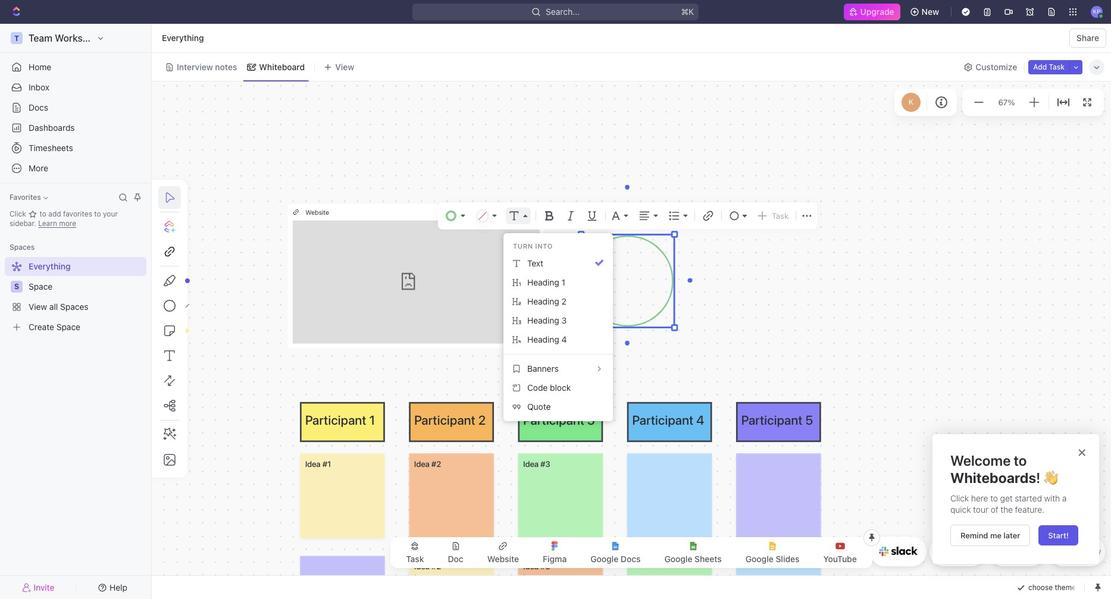 Task type: describe. For each thing, give the bounding box(es) containing it.
heading 3
[[527, 315, 567, 326]]

started
[[1015, 493, 1042, 503]]

text button
[[508, 254, 608, 273]]

space, , element
[[11, 281, 23, 293]]

4
[[562, 335, 567, 345]]

welcome to whiteboards ! 👋
[[951, 452, 1058, 486]]

youtube
[[824, 554, 857, 564]]

t
[[14, 34, 19, 43]]

×
[[1078, 443, 1086, 460]]

more
[[59, 219, 76, 228]]

heading for heading 2
[[527, 296, 559, 307]]

more
[[29, 163, 48, 173]]

google sheets
[[665, 554, 722, 564]]

google docs button
[[581, 541, 650, 565]]

help
[[110, 582, 127, 593]]

customize button
[[960, 59, 1021, 75]]

heading 1 button
[[508, 273, 608, 292]]

create space
[[29, 322, 80, 332]]

help button
[[79, 579, 146, 596]]

the
[[1001, 505, 1013, 515]]

google for google docs
[[591, 554, 619, 564]]

search...
[[546, 7, 580, 17]]

invite
[[34, 582, 54, 593]]

0 horizontal spatial task button
[[397, 541, 434, 565]]

with
[[1044, 493, 1060, 503]]

kp button
[[1088, 2, 1107, 21]]

heading 3 button
[[508, 311, 608, 330]]

heading 4 button
[[508, 330, 608, 349]]

excel & csv
[[1063, 549, 1102, 556]]

text
[[527, 258, 544, 268]]

turn into
[[513, 242, 553, 250]]

remind
[[961, 531, 988, 540]]

figma
[[543, 554, 567, 564]]

favorites
[[10, 193, 41, 202]]

youtube button
[[814, 541, 867, 565]]

welcome
[[951, 452, 1011, 469]]

team workspace
[[29, 33, 104, 43]]

favorites
[[63, 210, 92, 218]]

0 vertical spatial task button
[[754, 208, 791, 224]]

heading 2
[[527, 296, 567, 307]]

× button
[[1078, 443, 1086, 460]]

1 vertical spatial spaces
[[60, 302, 88, 312]]

home link
[[5, 58, 146, 77]]

home
[[29, 62, 51, 72]]

tour
[[973, 505, 989, 515]]

code block
[[527, 383, 571, 393]]

whiteboards
[[951, 470, 1036, 486]]

1 vertical spatial task
[[772, 211, 789, 221]]

share
[[1077, 33, 1099, 43]]

banners
[[527, 364, 559, 374]]

checked image
[[595, 259, 604, 267]]

add
[[1033, 62, 1047, 71]]

timesheets link
[[5, 139, 146, 158]]

doc button
[[438, 541, 473, 565]]

to left your
[[94, 210, 101, 218]]

create
[[29, 322, 54, 332]]

invite button
[[5, 579, 72, 596]]

of
[[991, 505, 999, 515]]

checked element
[[595, 259, 604, 267]]

click here to get started with a quick tour of the feature.
[[951, 493, 1069, 515]]

dashboards
[[29, 123, 75, 133]]

google sheets button
[[655, 541, 731, 565]]

click for click
[[10, 210, 28, 218]]

2 vertical spatial task
[[406, 554, 424, 564]]

code
[[527, 383, 548, 393]]

all
[[49, 302, 58, 312]]

turn
[[513, 242, 533, 250]]

google slides
[[746, 554, 800, 564]]

quote button
[[508, 398, 608, 417]]

dropdown menu image
[[682, 208, 690, 224]]

invite user image
[[22, 582, 31, 593]]

interview
[[177, 62, 213, 72]]

code block button
[[508, 379, 608, 398]]

👋
[[1044, 470, 1058, 486]]



Task type: locate. For each thing, give the bounding box(es) containing it.
1 horizontal spatial docs
[[621, 554, 641, 564]]

start! button
[[1039, 525, 1079, 546]]

0 horizontal spatial website
[[306, 209, 329, 216]]

0 vertical spatial task
[[1049, 62, 1065, 71]]

1 vertical spatial everything
[[29, 261, 71, 271]]

heading up the heading 2
[[527, 277, 559, 287]]

view button
[[320, 59, 359, 75]]

to up learn
[[40, 210, 46, 218]]

kp
[[1093, 8, 1101, 15]]

heading for heading 1
[[527, 277, 559, 287]]

csv
[[1088, 549, 1102, 556]]

1 horizontal spatial view
[[335, 62, 354, 72]]

me
[[990, 531, 1002, 540]]

team
[[29, 33, 52, 43]]

share button
[[1070, 29, 1107, 48]]

2 horizontal spatial google
[[746, 554, 774, 564]]

timesheets
[[29, 143, 73, 153]]

excel
[[1063, 549, 1080, 556]]

start!
[[1048, 531, 1069, 540]]

everything up all
[[29, 261, 71, 271]]

1 horizontal spatial everything
[[162, 33, 204, 43]]

heading 2 button
[[508, 292, 608, 311]]

click inside sidebar navigation
[[10, 210, 28, 218]]

space down the 'view all spaces' link on the left of page
[[56, 322, 80, 332]]

task
[[1049, 62, 1065, 71], [772, 211, 789, 221], [406, 554, 424, 564]]

1 vertical spatial docs
[[621, 554, 641, 564]]

space inside space link
[[29, 282, 53, 292]]

to up whiteboards
[[1014, 452, 1027, 469]]

heading inside button
[[527, 315, 559, 326]]

upgrade link
[[844, 4, 900, 20]]

to up the 'of'
[[991, 493, 998, 503]]

space link
[[29, 277, 144, 296]]

whiteboard link
[[257, 59, 305, 75]]

!
[[1036, 470, 1041, 486]]

to
[[40, 210, 46, 218], [94, 210, 101, 218], [1014, 452, 1027, 469], [991, 493, 998, 503]]

google left sheets
[[665, 554, 693, 564]]

1 horizontal spatial task
[[772, 211, 789, 221]]

0 horizontal spatial google
[[591, 554, 619, 564]]

feature.
[[1015, 505, 1045, 515]]

dashboards link
[[5, 118, 146, 138]]

sidebar.
[[10, 219, 36, 228]]

website inside button
[[487, 554, 519, 564]]

a
[[1062, 493, 1067, 503]]

google for google slides
[[746, 554, 774, 564]]

0 vertical spatial space
[[29, 282, 53, 292]]

dialog containing ×
[[933, 435, 1099, 564]]

heading inside button
[[527, 335, 559, 345]]

1 google from the left
[[591, 554, 619, 564]]

tree containing everything
[[5, 257, 146, 337]]

heading down heading 3
[[527, 335, 559, 345]]

google inside button
[[591, 554, 619, 564]]

view for view
[[335, 62, 354, 72]]

0 vertical spatial spaces
[[10, 243, 35, 252]]

1 horizontal spatial task button
[[754, 208, 791, 224]]

docs
[[29, 102, 48, 113], [621, 554, 641, 564]]

add
[[48, 210, 61, 218]]

team workspace, , element
[[11, 32, 23, 44]]

0 horizontal spatial view
[[29, 302, 47, 312]]

learn more
[[38, 219, 76, 228]]

space right the space, , element
[[29, 282, 53, 292]]

0 horizontal spatial task
[[406, 554, 424, 564]]

view button
[[320, 53, 420, 81]]

later
[[1004, 531, 1021, 540]]

everything up interview
[[162, 33, 204, 43]]

heading inside button
[[527, 277, 559, 287]]

docs link
[[5, 98, 146, 117]]

2 heading from the top
[[527, 296, 559, 307]]

1 horizontal spatial space
[[56, 322, 80, 332]]

here
[[971, 493, 988, 503]]

slides
[[776, 554, 800, 564]]

1 vertical spatial space
[[56, 322, 80, 332]]

remind me later
[[961, 531, 1021, 540]]

1 vertical spatial website
[[487, 554, 519, 564]]

⌘k
[[681, 7, 694, 17]]

everything link up interview
[[159, 31, 207, 45]]

click up sidebar.
[[10, 210, 28, 218]]

spaces up the create space link
[[60, 302, 88, 312]]

1 horizontal spatial click
[[951, 493, 969, 503]]

0 vertical spatial everything link
[[159, 31, 207, 45]]

0 horizontal spatial spaces
[[10, 243, 35, 252]]

block
[[550, 383, 571, 393]]

figma button
[[533, 541, 576, 565]]

view inside sidebar navigation
[[29, 302, 47, 312]]

everything
[[162, 33, 204, 43], [29, 261, 71, 271]]

3 heading from the top
[[527, 315, 559, 326]]

learn more link
[[38, 219, 76, 228]]

quick
[[951, 505, 971, 515]]

docs inside "google docs" button
[[621, 554, 641, 564]]

0 horizontal spatial everything
[[29, 261, 71, 271]]

create space link
[[5, 318, 144, 337]]

spaces
[[10, 243, 35, 252], [60, 302, 88, 312]]

sidebar navigation
[[0, 24, 154, 599]]

67%
[[999, 97, 1015, 107]]

to add favorites to your sidebar.
[[10, 210, 118, 228]]

heading 1
[[527, 277, 565, 287]]

0 vertical spatial click
[[10, 210, 28, 218]]

into
[[535, 242, 553, 250]]

heading down heading 1 on the top of the page
[[527, 296, 559, 307]]

remind me later button
[[951, 525, 1031, 546]]

help button
[[79, 579, 146, 596]]

new button
[[905, 2, 946, 21]]

view for view all spaces
[[29, 302, 47, 312]]

0 horizontal spatial click
[[10, 210, 28, 218]]

0 horizontal spatial docs
[[29, 102, 48, 113]]

tree
[[5, 257, 146, 337]]

interview notes
[[177, 62, 237, 72]]

to inside click here to get started with a quick tour of the feature.
[[991, 493, 998, 503]]

workspace
[[55, 33, 104, 43]]

inbox link
[[5, 78, 146, 97]]

1 horizontal spatial google
[[665, 554, 693, 564]]

1 vertical spatial click
[[951, 493, 969, 503]]

67% button
[[996, 95, 1018, 109]]

0 vertical spatial everything
[[162, 33, 204, 43]]

doc
[[448, 554, 464, 564]]

website button
[[478, 541, 529, 565]]

docs inside docs link
[[29, 102, 48, 113]]

space inside the create space link
[[56, 322, 80, 332]]

google right figma
[[591, 554, 619, 564]]

sheets
[[695, 554, 722, 564]]

0 vertical spatial website
[[306, 209, 329, 216]]

heading inside 'button'
[[527, 296, 559, 307]]

2
[[562, 296, 567, 307]]

0 vertical spatial docs
[[29, 102, 48, 113]]

2 google from the left
[[665, 554, 693, 564]]

space
[[29, 282, 53, 292], [56, 322, 80, 332]]

new
[[922, 7, 939, 17]]

heading down the heading 2
[[527, 315, 559, 326]]

dialog
[[933, 435, 1099, 564]]

learn
[[38, 219, 57, 228]]

notes
[[215, 62, 237, 72]]

favorites button
[[5, 190, 53, 205]]

1 vertical spatial view
[[29, 302, 47, 312]]

spaces down sidebar.
[[10, 243, 35, 252]]

3
[[562, 315, 567, 326]]

0 horizontal spatial everything link
[[5, 257, 144, 276]]

0 vertical spatial view
[[335, 62, 354, 72]]

google for google sheets
[[665, 554, 693, 564]]

heading for heading 3
[[527, 315, 559, 326]]

tree inside sidebar navigation
[[5, 257, 146, 337]]

view inside button
[[335, 62, 354, 72]]

4 heading from the top
[[527, 335, 559, 345]]

1 vertical spatial everything link
[[5, 257, 144, 276]]

s
[[14, 282, 19, 291]]

1 horizontal spatial spaces
[[60, 302, 88, 312]]

customize
[[976, 62, 1017, 72]]

more button
[[5, 159, 146, 178]]

1 horizontal spatial everything link
[[159, 31, 207, 45]]

click up quick
[[951, 493, 969, 503]]

3 google from the left
[[746, 554, 774, 564]]

0 horizontal spatial space
[[29, 282, 53, 292]]

whiteboard
[[259, 62, 305, 72]]

everything link up space link
[[5, 257, 144, 276]]

&
[[1081, 549, 1086, 556]]

1
[[562, 277, 565, 287]]

inbox
[[29, 82, 49, 92]]

click inside click here to get started with a quick tour of the feature.
[[951, 493, 969, 503]]

heading 4
[[527, 335, 567, 345]]

google docs
[[591, 554, 641, 564]]

to inside the welcome to whiteboards ! 👋
[[1014, 452, 1027, 469]]

1 vertical spatial task button
[[397, 541, 434, 565]]

google left slides
[[746, 554, 774, 564]]

everything inside tree
[[29, 261, 71, 271]]

1 horizontal spatial website
[[487, 554, 519, 564]]

task inside "button"
[[1049, 62, 1065, 71]]

view all spaces link
[[5, 298, 144, 317]]

k
[[909, 97, 914, 107]]

excel & csv link
[[1049, 537, 1105, 567]]

website
[[306, 209, 329, 216], [487, 554, 519, 564]]

upgrade
[[860, 7, 894, 17]]

2 horizontal spatial task
[[1049, 62, 1065, 71]]

add task button
[[1029, 60, 1070, 74]]

click for click here to get started with a quick tour of the feature.
[[951, 493, 969, 503]]

1 heading from the top
[[527, 277, 559, 287]]

heading for heading 4
[[527, 335, 559, 345]]



Task type: vqa. For each thing, say whether or not it's contained in the screenshot.
tree in SIDEBAR navigation
yes



